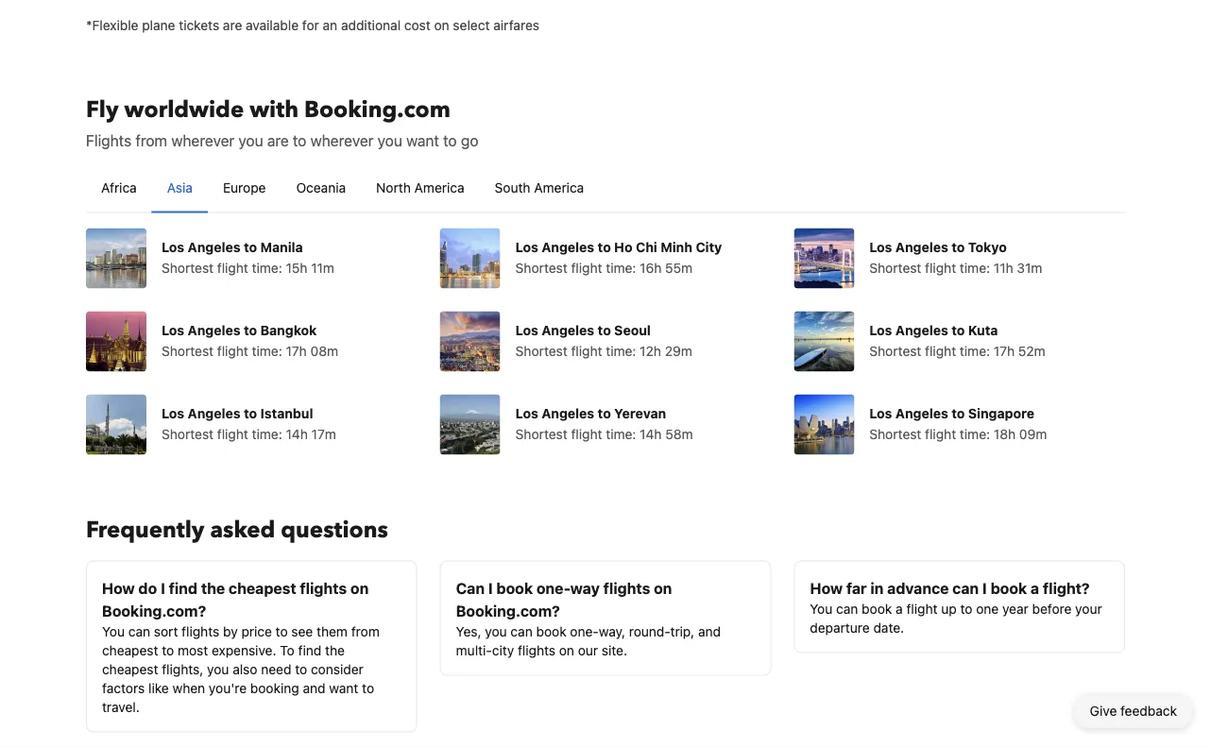 Task type: describe. For each thing, give the bounding box(es) containing it.
los angeles to yerevan shortest flight time: 14h 58m
[[516, 406, 693, 442]]

time: for los angeles to singapore shortest flight time: 18h 09m
[[960, 427, 990, 442]]

frequently asked questions
[[86, 515, 388, 547]]

by
[[223, 624, 238, 640]]

los angeles to manila image
[[86, 229, 146, 289]]

flight for los angeles to kuta shortest flight time: 17h 52m
[[925, 343, 956, 359]]

31m
[[1017, 260, 1043, 276]]

los angeles to kuta shortest flight time: 17h 52m
[[870, 323, 1046, 359]]

los for los angeles to seoul shortest flight time: 12h 29m
[[516, 323, 538, 338]]

shortest for los angeles to tokyo shortest flight time: 11h 31m
[[870, 260, 922, 276]]

book up the year
[[991, 580, 1027, 598]]

16h
[[640, 260, 662, 276]]

1 horizontal spatial a
[[1031, 580, 1040, 598]]

africa button
[[86, 163, 152, 213]]

to inside los angeles to singapore shortest flight time: 18h 09m
[[952, 406, 965, 421]]

to down with
[[293, 132, 307, 150]]

14h for 58m
[[640, 427, 662, 442]]

08m
[[310, 343, 338, 359]]

frequently
[[86, 515, 205, 547]]

how for how do i find the cheapest flights on booking.com?
[[102, 580, 135, 598]]

on left our
[[559, 643, 574, 659]]

time: for los angeles to tokyo shortest flight time: 11h 31m
[[960, 260, 990, 276]]

our
[[578, 643, 598, 659]]

can for booking.com?
[[511, 624, 533, 640]]

los angeles to seoul image
[[440, 312, 501, 372]]

price
[[241, 624, 272, 640]]

to inside los angeles to manila shortest flight time: 15h 11m
[[244, 240, 257, 255]]

and inside how do i find the cheapest flights on booking.com? you can sort flights by price to see them from cheapest to most expensive. to find the cheapest flights, you also need to consider factors like when you're booking and want to travel.
[[303, 681, 326, 696]]

flights up them
[[300, 580, 347, 598]]

how do i find the cheapest flights on booking.com? you can sort flights by price to see them from cheapest to most expensive. to find the cheapest flights, you also need to consider factors like when you're booking and want to travel.
[[102, 580, 380, 715]]

flights
[[86, 132, 132, 150]]

asia
[[167, 180, 193, 196]]

manila
[[260, 240, 303, 255]]

time: for los angeles to kuta shortest flight time: 17h 52m
[[960, 343, 990, 359]]

angeles for bangkok
[[188, 323, 240, 338]]

europe button
[[208, 163, 281, 213]]

los angeles to singapore shortest flight time: 18h 09m
[[870, 406, 1047, 442]]

minh
[[661, 240, 693, 255]]

give feedback
[[1090, 704, 1177, 719]]

yes,
[[456, 624, 482, 640]]

select
[[453, 17, 490, 33]]

travel.
[[102, 700, 140, 715]]

cost
[[404, 17, 431, 33]]

flight?
[[1043, 580, 1090, 598]]

flight inside the 'los angeles to ho chi minh city shortest flight time: 16h 55m'
[[571, 260, 602, 276]]

angeles for ho
[[542, 240, 595, 255]]

plane
[[142, 17, 175, 33]]

ho
[[614, 240, 633, 255]]

fly worldwide with booking.com flights from wherever you are to wherever you want to go
[[86, 95, 479, 150]]

one
[[976, 601, 999, 617]]

tickets
[[179, 17, 219, 33]]

shortest for los angeles to singapore shortest flight time: 18h 09m
[[870, 427, 922, 442]]

want inside fly worldwide with booking.com flights from wherever you are to wherever you want to go
[[406, 132, 439, 150]]

los angeles to tokyo shortest flight time: 11h 31m
[[870, 240, 1043, 276]]

bangkok
[[260, 323, 317, 338]]

north america button
[[361, 163, 480, 213]]

questions
[[281, 515, 388, 547]]

an
[[323, 17, 338, 33]]

with
[[250, 95, 299, 126]]

time: inside the 'los angeles to ho chi minh city shortest flight time: 16h 55m'
[[606, 260, 636, 276]]

angeles for kuta
[[896, 323, 949, 338]]

how far in advance can i book a flight? you can book a flight up to one year before your departure date.
[[810, 580, 1102, 636]]

time: for los angeles to manila shortest flight time: 15h 11m
[[252, 260, 282, 276]]

los angeles to ho chi minh city image
[[440, 229, 501, 289]]

like
[[148, 681, 169, 696]]

asia button
[[152, 163, 208, 213]]

factors
[[102, 681, 145, 696]]

to
[[280, 643, 295, 659]]

2 wherever from the left
[[310, 132, 374, 150]]

shortest for los angeles to kuta shortest flight time: 17h 52m
[[870, 343, 922, 359]]

your
[[1076, 601, 1102, 617]]

flights,
[[162, 662, 203, 678]]

to down sort
[[162, 643, 174, 659]]

book right can on the bottom left of page
[[497, 580, 533, 598]]

how for how far in advance can i book a flight?
[[810, 580, 843, 598]]

booking.com? inside can i book one-way flights on booking.com? yes, you can book one-way, round-trip, and multi-city flights on our site.
[[456, 602, 560, 620]]

los angeles to ho chi minh city shortest flight time: 16h 55m
[[516, 240, 722, 276]]

los for los angeles to kuta shortest flight time: 17h 52m
[[870, 323, 892, 338]]

seoul
[[614, 323, 651, 338]]

north america
[[376, 180, 465, 196]]

on up the round-
[[654, 580, 672, 598]]

17h for 52m
[[994, 343, 1015, 359]]

way,
[[599, 624, 626, 640]]

north
[[376, 180, 411, 196]]

los angeles to bangkok image
[[86, 312, 146, 372]]

kuta
[[968, 323, 998, 338]]

chi
[[636, 240, 657, 255]]

round-
[[629, 624, 670, 640]]

12h
[[640, 343, 661, 359]]

give
[[1090, 704, 1117, 719]]

flights right city
[[518, 643, 556, 659]]

airfares
[[493, 17, 540, 33]]

flight inside how far in advance can i book a flight? you can book a flight up to one year before your departure date.
[[907, 601, 938, 617]]

before
[[1032, 601, 1072, 617]]

america for south america
[[534, 180, 584, 196]]

you inside can i book one-way flights on booking.com? yes, you can book one-way, round-trip, and multi-city flights on our site.
[[485, 624, 507, 640]]

you down "booking.com"
[[378, 132, 402, 150]]

feedback
[[1121, 704, 1177, 719]]

asked
[[210, 515, 275, 547]]

55m
[[665, 260, 693, 276]]

expensive.
[[212, 643, 276, 659]]

*flexible
[[86, 17, 138, 33]]

city
[[696, 240, 722, 255]]

available
[[246, 17, 299, 33]]

additional
[[341, 17, 401, 33]]

1 vertical spatial cheapest
[[102, 643, 158, 659]]

17m
[[311, 427, 336, 442]]

los for los angeles to istanbul shortest flight time: 14h 17m
[[162, 406, 184, 421]]

fly
[[86, 95, 119, 126]]

you for how do i find the cheapest flights on booking.com?
[[102, 624, 125, 640]]

flight for los angeles to bangkok shortest flight time: 17h 08m
[[217, 343, 248, 359]]

shortest for los angeles to seoul shortest flight time: 12h 29m
[[516, 343, 568, 359]]

when
[[172, 681, 205, 696]]

most
[[178, 643, 208, 659]]

to inside how far in advance can i book a flight? you can book a flight up to one year before your departure date.
[[961, 601, 973, 617]]

los angeles to manila shortest flight time: 15h 11m
[[162, 240, 334, 276]]

far
[[847, 580, 867, 598]]

in
[[871, 580, 884, 598]]

time: for los angeles to bangkok shortest flight time: 17h 08m
[[252, 343, 282, 359]]

to up "to"
[[276, 624, 288, 640]]

yerevan
[[614, 406, 666, 421]]

you for how far in advance can i book a flight?
[[810, 601, 833, 617]]

can i book one-way flights on booking.com? yes, you can book one-way, round-trip, and multi-city flights on our site.
[[456, 580, 721, 659]]



Task type: locate. For each thing, give the bounding box(es) containing it.
book left way,
[[536, 624, 567, 640]]

want left go
[[406, 132, 439, 150]]

time: down seoul
[[606, 343, 636, 359]]

to inside los angeles to tokyo shortest flight time: 11h 31m
[[952, 240, 965, 255]]

flight inside los angeles to singapore shortest flight time: 18h 09m
[[925, 427, 956, 442]]

los inside the 'los angeles to ho chi minh city shortest flight time: 16h 55m'
[[516, 240, 538, 255]]

to left singapore on the right bottom of page
[[952, 406, 965, 421]]

time: for los angeles to yerevan shortest flight time: 14h 58m
[[606, 427, 636, 442]]

to left manila on the top left of page
[[244, 240, 257, 255]]

wherever
[[171, 132, 235, 150], [310, 132, 374, 150]]

want down consider
[[329, 681, 358, 696]]

can
[[456, 580, 485, 598]]

you up 'you're'
[[207, 662, 229, 678]]

tab list
[[86, 163, 1125, 215]]

can for on
[[128, 624, 150, 640]]

multi-
[[456, 643, 492, 659]]

2 i from the left
[[488, 580, 493, 598]]

south
[[495, 180, 531, 196]]

shortest right los angeles to tokyo image
[[870, 260, 922, 276]]

time: inside los angeles to istanbul shortest flight time: 14h 17m
[[252, 427, 282, 442]]

on inside how do i find the cheapest flights on booking.com? you can sort flights by price to see them from cheapest to most expensive. to find the cheapest flights, you also need to consider factors like when you're booking and want to travel.
[[351, 580, 369, 598]]

0 horizontal spatial 17h
[[286, 343, 307, 359]]

to left seoul
[[598, 323, 611, 338]]

cheapest
[[229, 580, 296, 598], [102, 643, 158, 659], [102, 662, 158, 678]]

los angeles to istanbul shortest flight time: 14h 17m
[[162, 406, 336, 442]]

2 vertical spatial cheapest
[[102, 662, 158, 678]]

worldwide
[[124, 95, 244, 126]]

are
[[223, 17, 242, 33], [267, 132, 289, 150]]

1 vertical spatial and
[[303, 681, 326, 696]]

shortest
[[162, 260, 214, 276], [516, 260, 568, 276], [870, 260, 922, 276], [162, 343, 214, 359], [516, 343, 568, 359], [870, 343, 922, 359], [162, 427, 214, 442], [516, 427, 568, 442], [870, 427, 922, 442]]

time: down ho
[[606, 260, 636, 276]]

0 vertical spatial from
[[135, 132, 167, 150]]

1 horizontal spatial wherever
[[310, 132, 374, 150]]

departure
[[810, 620, 870, 636]]

los inside los angeles to tokyo shortest flight time: 11h 31m
[[870, 240, 892, 255]]

1 horizontal spatial want
[[406, 132, 439, 150]]

1 vertical spatial you
[[102, 624, 125, 640]]

can up departure
[[836, 601, 858, 617]]

11m
[[311, 260, 334, 276]]

los inside los angeles to singapore shortest flight time: 18h 09m
[[870, 406, 892, 421]]

1 horizontal spatial you
[[810, 601, 833, 617]]

1 horizontal spatial the
[[325, 643, 345, 659]]

los angeles to bangkok shortest flight time: 17h 08m
[[162, 323, 338, 359]]

angeles for manila
[[188, 240, 240, 255]]

you inside how far in advance can i book a flight? you can book a flight up to one year before your departure date.
[[810, 601, 833, 617]]

0 horizontal spatial america
[[415, 180, 465, 196]]

year
[[1003, 601, 1029, 617]]

angeles
[[188, 240, 240, 255], [542, 240, 595, 255], [896, 240, 949, 255], [188, 323, 240, 338], [542, 323, 595, 338], [896, 323, 949, 338], [188, 406, 240, 421], [542, 406, 595, 421], [896, 406, 949, 421]]

flight left the 18h
[[925, 427, 956, 442]]

from inside fly worldwide with booking.com flights from wherever you are to wherever you want to go
[[135, 132, 167, 150]]

on down questions
[[351, 580, 369, 598]]

17h down bangkok
[[286, 343, 307, 359]]

to inside los angeles to istanbul shortest flight time: 14h 17m
[[244, 406, 257, 421]]

i right can on the bottom left of page
[[488, 580, 493, 598]]

1 14h from the left
[[286, 427, 308, 442]]

you left sort
[[102, 624, 125, 640]]

0 horizontal spatial how
[[102, 580, 135, 598]]

flight left 17m
[[217, 427, 248, 442]]

america for north america
[[415, 180, 465, 196]]

los for los angeles to bangkok shortest flight time: 17h 08m
[[162, 323, 184, 338]]

11h
[[994, 260, 1014, 276]]

17h for 08m
[[286, 343, 307, 359]]

shortest inside los angeles to singapore shortest flight time: 18h 09m
[[870, 427, 922, 442]]

1 horizontal spatial from
[[351, 624, 380, 640]]

to left the 'istanbul'
[[244, 406, 257, 421]]

shortest right los angeles to istanbul image
[[162, 427, 214, 442]]

0 horizontal spatial booking.com?
[[102, 602, 206, 620]]

and inside can i book one-way flights on booking.com? yes, you can book one-way, round-trip, and multi-city flights on our site.
[[698, 624, 721, 640]]

time: down 'tokyo'
[[960, 260, 990, 276]]

los right 'los angeles to yerevan' "image"
[[516, 406, 538, 421]]

flight inside los angeles to tokyo shortest flight time: 11h 31m
[[925, 260, 956, 276]]

1 how from the left
[[102, 580, 135, 598]]

0 vertical spatial cheapest
[[229, 580, 296, 598]]

south america
[[495, 180, 584, 196]]

los right los angeles to istanbul image
[[162, 406, 184, 421]]

the up by on the left bottom of page
[[201, 580, 225, 598]]

1 booking.com? from the left
[[102, 602, 206, 620]]

0 vertical spatial you
[[810, 601, 833, 617]]

angeles for seoul
[[542, 323, 595, 338]]

flight inside los angeles to seoul shortest flight time: 12h 29m
[[571, 343, 602, 359]]

1 horizontal spatial booking.com?
[[456, 602, 560, 620]]

shortest inside los angeles to bangkok shortest flight time: 17h 08m
[[162, 343, 214, 359]]

flight left 12h
[[571, 343, 602, 359]]

2 14h from the left
[[640, 427, 662, 442]]

need
[[261, 662, 291, 678]]

0 horizontal spatial and
[[303, 681, 326, 696]]

shortest for los angeles to yerevan shortest flight time: 14h 58m
[[516, 427, 568, 442]]

angeles left seoul
[[542, 323, 595, 338]]

from inside how do i find the cheapest flights on booking.com? you can sort flights by price to see them from cheapest to most expensive. to find the cheapest flights, you also need to consider factors like when you're booking and want to travel.
[[351, 624, 380, 640]]

one-
[[537, 580, 570, 598], [570, 624, 599, 640]]

flight down advance
[[907, 601, 938, 617]]

booking.com?
[[102, 602, 206, 620], [456, 602, 560, 620]]

america right north
[[415, 180, 465, 196]]

1 vertical spatial find
[[298, 643, 322, 659]]

time: for los angeles to seoul shortest flight time: 12h 29m
[[606, 343, 636, 359]]

wherever down worldwide
[[171, 132, 235, 150]]

to left the kuta
[[952, 323, 965, 338]]

los angeles to kuta image
[[794, 312, 855, 372]]

i inside how far in advance can i book a flight? you can book a flight up to one year before your departure date.
[[983, 580, 987, 598]]

time: for los angeles to istanbul shortest flight time: 14h 17m
[[252, 427, 282, 442]]

can left sort
[[128, 624, 150, 640]]

want
[[406, 132, 439, 150], [329, 681, 358, 696]]

can inside can i book one-way flights on booking.com? yes, you can book one-way, round-trip, and multi-city flights on our site.
[[511, 624, 533, 640]]

angeles left the kuta
[[896, 323, 949, 338]]

flight
[[217, 260, 248, 276], [571, 260, 602, 276], [925, 260, 956, 276], [217, 343, 248, 359], [571, 343, 602, 359], [925, 343, 956, 359], [217, 427, 248, 442], [571, 427, 602, 442], [925, 427, 956, 442], [907, 601, 938, 617]]

flight inside los angeles to manila shortest flight time: 15h 11m
[[217, 260, 248, 276]]

wherever down "booking.com"
[[310, 132, 374, 150]]

find
[[169, 580, 197, 598], [298, 643, 322, 659]]

2 america from the left
[[534, 180, 584, 196]]

america right south
[[534, 180, 584, 196]]

angeles inside los angeles to istanbul shortest flight time: 14h 17m
[[188, 406, 240, 421]]

from
[[135, 132, 167, 150], [351, 624, 380, 640]]

shortest inside the 'los angeles to ho chi minh city shortest flight time: 16h 55m'
[[516, 260, 568, 276]]

angeles inside los angeles to kuta shortest flight time: 17h 52m
[[896, 323, 949, 338]]

los for los angeles to ho chi minh city shortest flight time: 16h 55m
[[516, 240, 538, 255]]

1 vertical spatial are
[[267, 132, 289, 150]]

1 17h from the left
[[286, 343, 307, 359]]

shortest right los angeles to bangkok image at the top left of page
[[162, 343, 214, 359]]

1 wherever from the left
[[171, 132, 235, 150]]

0 horizontal spatial want
[[329, 681, 358, 696]]

0 horizontal spatial i
[[161, 580, 165, 598]]

angeles inside los angeles to manila shortest flight time: 15h 11m
[[188, 240, 240, 255]]

0 vertical spatial one-
[[537, 580, 570, 598]]

to right need
[[295, 662, 307, 678]]

to inside los angeles to seoul shortest flight time: 12h 29m
[[598, 323, 611, 338]]

shortest inside los angeles to kuta shortest flight time: 17h 52m
[[870, 343, 922, 359]]

to left 'tokyo'
[[952, 240, 965, 255]]

1 vertical spatial a
[[896, 601, 903, 617]]

and
[[698, 624, 721, 640], [303, 681, 326, 696]]

angeles inside los angeles to seoul shortest flight time: 12h 29m
[[542, 323, 595, 338]]

booking
[[250, 681, 299, 696]]

flight inside los angeles to bangkok shortest flight time: 17h 08m
[[217, 343, 248, 359]]

1 vertical spatial the
[[325, 643, 345, 659]]

find right 'do'
[[169, 580, 197, 598]]

angeles left yerevan
[[542, 406, 595, 421]]

angeles for yerevan
[[542, 406, 595, 421]]

to inside los angeles to kuta shortest flight time: 17h 52m
[[952, 323, 965, 338]]

14h inside los angeles to istanbul shortest flight time: 14h 17m
[[286, 427, 308, 442]]

and down consider
[[303, 681, 326, 696]]

los angeles to istanbul image
[[86, 395, 146, 455]]

shortest right los angeles to singapore image
[[870, 427, 922, 442]]

flights
[[300, 580, 347, 598], [603, 580, 650, 598], [182, 624, 219, 640], [518, 643, 556, 659]]

to left ho
[[598, 240, 611, 255]]

singapore
[[968, 406, 1035, 421]]

shortest inside los angeles to yerevan shortest flight time: 14h 58m
[[516, 427, 568, 442]]

shortest right the los angeles to kuta image
[[870, 343, 922, 359]]

booking.com
[[304, 95, 451, 126]]

can for a
[[836, 601, 858, 617]]

angeles inside los angeles to tokyo shortest flight time: 11h 31m
[[896, 240, 949, 255]]

shortest right los angeles to ho chi minh city image
[[516, 260, 568, 276]]

how inside how far in advance can i book a flight? you can book a flight up to one year before your departure date.
[[810, 580, 843, 598]]

flight for los angeles to singapore shortest flight time: 18h 09m
[[925, 427, 956, 442]]

a up date.
[[896, 601, 903, 617]]

i
[[161, 580, 165, 598], [488, 580, 493, 598], [983, 580, 987, 598]]

to inside los angeles to yerevan shortest flight time: 14h 58m
[[598, 406, 611, 421]]

shortest for los angeles to manila shortest flight time: 15h 11m
[[162, 260, 214, 276]]

0 horizontal spatial a
[[896, 601, 903, 617]]

i up one
[[983, 580, 987, 598]]

want inside how do i find the cheapest flights on booking.com? you can sort flights by price to see them from cheapest to most expensive. to find the cheapest flights, you also need to consider factors like when you're booking and want to travel.
[[329, 681, 358, 696]]

los inside los angeles to seoul shortest flight time: 12h 29m
[[516, 323, 538, 338]]

book
[[497, 580, 533, 598], [991, 580, 1027, 598], [862, 601, 892, 617], [536, 624, 567, 640]]

los right los angeles to singapore image
[[870, 406, 892, 421]]

time: down the kuta
[[960, 343, 990, 359]]

los for los angeles to tokyo shortest flight time: 11h 31m
[[870, 240, 892, 255]]

tab list containing africa
[[86, 163, 1125, 215]]

29m
[[665, 343, 692, 359]]

0 vertical spatial the
[[201, 580, 225, 598]]

america
[[415, 180, 465, 196], [534, 180, 584, 196]]

14h
[[286, 427, 308, 442], [640, 427, 662, 442]]

time: down bangkok
[[252, 343, 282, 359]]

15h
[[286, 260, 308, 276]]

flight left 16h
[[571, 260, 602, 276]]

2 booking.com? from the left
[[456, 602, 560, 620]]

3 i from the left
[[983, 580, 987, 598]]

flight for los angeles to manila shortest flight time: 15h 11m
[[217, 260, 248, 276]]

flight up los angeles to singapore shortest flight time: 18h 09m
[[925, 343, 956, 359]]

58m
[[665, 427, 693, 442]]

1 horizontal spatial 17h
[[994, 343, 1015, 359]]

1 horizontal spatial 14h
[[640, 427, 662, 442]]

los right los angeles to tokyo image
[[870, 240, 892, 255]]

you inside how do i find the cheapest flights on booking.com? you can sort flights by price to see them from cheapest to most expensive. to find the cheapest flights, you also need to consider factors like when you're booking and want to travel.
[[102, 624, 125, 640]]

los inside los angeles to bangkok shortest flight time: 17h 08m
[[162, 323, 184, 338]]

los for los angeles to manila shortest flight time: 15h 11m
[[162, 240, 184, 255]]

time: inside los angeles to yerevan shortest flight time: 14h 58m
[[606, 427, 636, 442]]

south america button
[[480, 163, 599, 213]]

09m
[[1019, 427, 1047, 442]]

and right trip,
[[698, 624, 721, 640]]

time: inside los angeles to singapore shortest flight time: 18h 09m
[[960, 427, 990, 442]]

time: inside los angeles to bangkok shortest flight time: 17h 08m
[[252, 343, 282, 359]]

0 horizontal spatial the
[[201, 580, 225, 598]]

to left yerevan
[[598, 406, 611, 421]]

are inside fly worldwide with booking.com flights from wherever you are to wherever you want to go
[[267, 132, 289, 150]]

city
[[492, 643, 514, 659]]

oceania button
[[281, 163, 361, 213]]

them
[[317, 624, 348, 640]]

0 horizontal spatial are
[[223, 17, 242, 33]]

angeles for istanbul
[[188, 406, 240, 421]]

how left "far"
[[810, 580, 843, 598]]

los inside los angeles to manila shortest flight time: 15h 11m
[[162, 240, 184, 255]]

los inside los angeles to istanbul shortest flight time: 14h 17m
[[162, 406, 184, 421]]

1 horizontal spatial are
[[267, 132, 289, 150]]

date.
[[874, 620, 904, 636]]

1 horizontal spatial america
[[534, 180, 584, 196]]

tokyo
[[968, 240, 1007, 255]]

see
[[291, 624, 313, 640]]

for
[[302, 17, 319, 33]]

52m
[[1019, 343, 1046, 359]]

time: down the 'istanbul'
[[252, 427, 282, 442]]

from right them
[[351, 624, 380, 640]]

angeles inside los angeles to yerevan shortest flight time: 14h 58m
[[542, 406, 595, 421]]

0 horizontal spatial you
[[102, 624, 125, 640]]

time:
[[252, 260, 282, 276], [606, 260, 636, 276], [960, 260, 990, 276], [252, 343, 282, 359], [606, 343, 636, 359], [960, 343, 990, 359], [252, 427, 282, 442], [606, 427, 636, 442], [960, 427, 990, 442]]

on
[[434, 17, 449, 33], [351, 580, 369, 598], [654, 580, 672, 598], [559, 643, 574, 659]]

angeles down europe button
[[188, 240, 240, 255]]

1 vertical spatial one-
[[570, 624, 599, 640]]

can up the up
[[953, 580, 979, 598]]

0 horizontal spatial find
[[169, 580, 197, 598]]

shortest inside los angeles to istanbul shortest flight time: 14h 17m
[[162, 427, 214, 442]]

time: inside los angeles to tokyo shortest flight time: 11h 31m
[[960, 260, 990, 276]]

to down consider
[[362, 681, 374, 696]]

i right 'do'
[[161, 580, 165, 598]]

18h
[[994, 427, 1016, 442]]

0 vertical spatial and
[[698, 624, 721, 640]]

14h inside los angeles to yerevan shortest flight time: 14h 58m
[[640, 427, 662, 442]]

america inside north america button
[[415, 180, 465, 196]]

angeles inside the 'los angeles to ho chi minh city shortest flight time: 16h 55m'
[[542, 240, 595, 255]]

1 horizontal spatial how
[[810, 580, 843, 598]]

way
[[570, 580, 600, 598]]

time: inside los angeles to seoul shortest flight time: 12h 29m
[[606, 343, 636, 359]]

0 horizontal spatial 14h
[[286, 427, 308, 442]]

los right los angeles to bangkok image at the top left of page
[[162, 323, 184, 338]]

shortest right los angeles to manila image
[[162, 260, 214, 276]]

0 horizontal spatial from
[[135, 132, 167, 150]]

do
[[138, 580, 157, 598]]

flights right way
[[603, 580, 650, 598]]

los angeles to tokyo image
[[794, 229, 855, 289]]

angeles for singapore
[[896, 406, 949, 421]]

time: left the 18h
[[960, 427, 990, 442]]

to left bangkok
[[244, 323, 257, 338]]

shortest inside los angeles to tokyo shortest flight time: 11h 31m
[[870, 260, 922, 276]]

1 horizontal spatial i
[[488, 580, 493, 598]]

2 horizontal spatial i
[[983, 580, 987, 598]]

you down with
[[238, 132, 263, 150]]

are right tickets on the top left of page
[[223, 17, 242, 33]]

los for los angeles to yerevan shortest flight time: 14h 58m
[[516, 406, 538, 421]]

flight left 15h
[[217, 260, 248, 276]]

los inside los angeles to yerevan shortest flight time: 14h 58m
[[516, 406, 538, 421]]

booking.com? inside how do i find the cheapest flights on booking.com? you can sort flights by price to see them from cheapest to most expensive. to find the cheapest flights, you also need to consider factors like when you're booking and want to travel.
[[102, 602, 206, 620]]

i inside can i book one-way flights on booking.com? yes, you can book one-way, round-trip, and multi-city flights on our site.
[[488, 580, 493, 598]]

shortest inside los angeles to seoul shortest flight time: 12h 29m
[[516, 343, 568, 359]]

angeles left bangkok
[[188, 323, 240, 338]]

flight for los angeles to seoul shortest flight time: 12h 29m
[[571, 343, 602, 359]]

you inside how do i find the cheapest flights on booking.com? you can sort flights by price to see them from cheapest to most expensive. to find the cheapest flights, you also need to consider factors like when you're booking and want to travel.
[[207, 662, 229, 678]]

flight for los angeles to istanbul shortest flight time: 14h 17m
[[217, 427, 248, 442]]

africa
[[101, 180, 137, 196]]

can inside how do i find the cheapest flights on booking.com? you can sort flights by price to see them from cheapest to most expensive. to find the cheapest flights, you also need to consider factors like when you're booking and want to travel.
[[128, 624, 150, 640]]

booking.com? down 'do'
[[102, 602, 206, 620]]

a
[[1031, 580, 1040, 598], [896, 601, 903, 617]]

los right los angeles to manila image
[[162, 240, 184, 255]]

1 vertical spatial from
[[351, 624, 380, 640]]

1 horizontal spatial find
[[298, 643, 322, 659]]

how
[[102, 580, 135, 598], [810, 580, 843, 598]]

booking.com? up city
[[456, 602, 560, 620]]

to inside los angeles to bangkok shortest flight time: 17h 08m
[[244, 323, 257, 338]]

flight inside los angeles to yerevan shortest flight time: 14h 58m
[[571, 427, 602, 442]]

los for los angeles to singapore shortest flight time: 18h 09m
[[870, 406, 892, 421]]

flight inside los angeles to istanbul shortest flight time: 14h 17m
[[217, 427, 248, 442]]

on right cost
[[434, 17, 449, 33]]

flight up los angeles to istanbul shortest flight time: 14h 17m
[[217, 343, 248, 359]]

to inside the 'los angeles to ho chi minh city shortest flight time: 16h 55m'
[[598, 240, 611, 255]]

time: inside los angeles to kuta shortest flight time: 17h 52m
[[960, 343, 990, 359]]

los angeles to singapore image
[[794, 395, 855, 455]]

book down in
[[862, 601, 892, 617]]

shortest right the los angeles to seoul image
[[516, 343, 568, 359]]

los right los angeles to ho chi minh city image
[[516, 240, 538, 255]]

how left 'do'
[[102, 580, 135, 598]]

17h inside los angeles to bangkok shortest flight time: 17h 08m
[[286, 343, 307, 359]]

angeles inside los angeles to bangkok shortest flight time: 17h 08m
[[188, 323, 240, 338]]

how inside how do i find the cheapest flights on booking.com? you can sort flights by price to see them from cheapest to most expensive. to find the cheapest flights, you also need to consider factors like when you're booking and want to travel.
[[102, 580, 135, 598]]

los angeles to seoul shortest flight time: 12h 29m
[[516, 323, 692, 359]]

angeles left singapore on the right bottom of page
[[896, 406, 949, 421]]

the up consider
[[325, 643, 345, 659]]

14h for 17m
[[286, 427, 308, 442]]

0 vertical spatial a
[[1031, 580, 1040, 598]]

flight left 11h
[[925, 260, 956, 276]]

flight inside los angeles to kuta shortest flight time: 17h 52m
[[925, 343, 956, 359]]

time: inside los angeles to manila shortest flight time: 15h 11m
[[252, 260, 282, 276]]

istanbul
[[260, 406, 313, 421]]

time: down yerevan
[[606, 427, 636, 442]]

shortest right 'los angeles to yerevan' "image"
[[516, 427, 568, 442]]

up
[[941, 601, 957, 617]]

angeles inside los angeles to singapore shortest flight time: 18h 09m
[[896, 406, 949, 421]]

find down see
[[298, 643, 322, 659]]

shortest for los angeles to istanbul shortest flight time: 14h 17m
[[162, 427, 214, 442]]

a up before at the bottom
[[1031, 580, 1040, 598]]

you up departure
[[810, 601, 833, 617]]

1 i from the left
[[161, 580, 165, 598]]

angeles for tokyo
[[896, 240, 949, 255]]

0 vertical spatial are
[[223, 17, 242, 33]]

shortest for los angeles to bangkok shortest flight time: 17h 08m
[[162, 343, 214, 359]]

0 vertical spatial want
[[406, 132, 439, 150]]

0 horizontal spatial wherever
[[171, 132, 235, 150]]

consider
[[311, 662, 364, 678]]

angeles left the 'istanbul'
[[188, 406, 240, 421]]

shortest inside los angeles to manila shortest flight time: 15h 11m
[[162, 260, 214, 276]]

1 vertical spatial want
[[329, 681, 358, 696]]

you up city
[[485, 624, 507, 640]]

the
[[201, 580, 225, 598], [325, 643, 345, 659]]

flights up most
[[182, 624, 219, 640]]

flight for los angeles to yerevan shortest flight time: 14h 58m
[[571, 427, 602, 442]]

flight left 58m
[[571, 427, 602, 442]]

los inside los angeles to kuta shortest flight time: 17h 52m
[[870, 323, 892, 338]]

17h inside los angeles to kuta shortest flight time: 17h 52m
[[994, 343, 1015, 359]]

america inside south america button
[[534, 180, 584, 196]]

europe
[[223, 180, 266, 196]]

to left go
[[443, 132, 457, 150]]

0 vertical spatial find
[[169, 580, 197, 598]]

2 17h from the left
[[994, 343, 1015, 359]]

los angeles to yerevan image
[[440, 395, 501, 455]]

2 how from the left
[[810, 580, 843, 598]]

angeles left 'tokyo'
[[896, 240, 949, 255]]

flight for los angeles to tokyo shortest flight time: 11h 31m
[[925, 260, 956, 276]]

1 horizontal spatial and
[[698, 624, 721, 640]]

time: down manila on the top left of page
[[252, 260, 282, 276]]

i inside how do i find the cheapest flights on booking.com? you can sort flights by price to see them from cheapest to most expensive. to find the cheapest flights, you also need to consider factors like when you're booking and want to travel.
[[161, 580, 165, 598]]

1 america from the left
[[415, 180, 465, 196]]

give feedback button
[[1075, 695, 1193, 729]]



Task type: vqa. For each thing, say whether or not it's contained in the screenshot.


